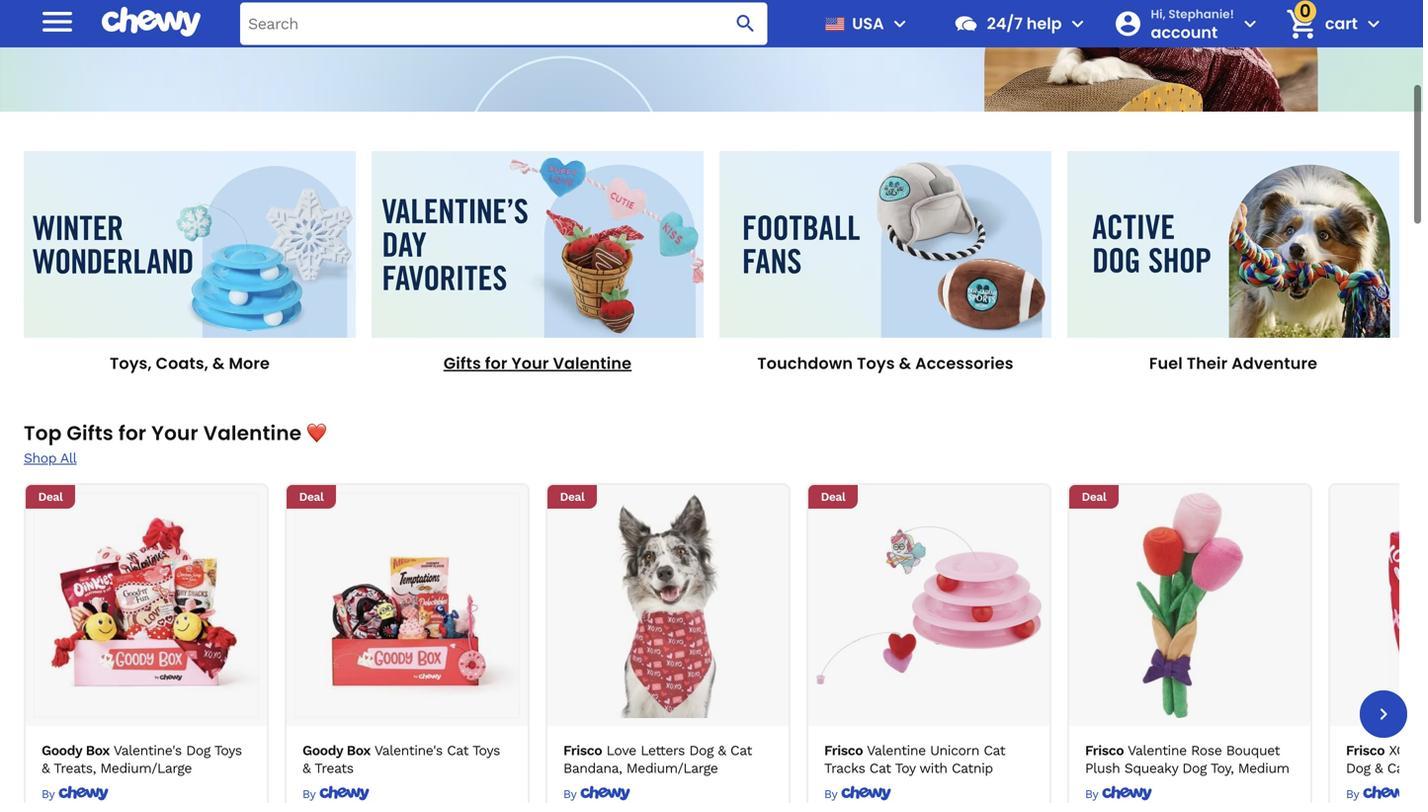 Task type: describe. For each thing, give the bounding box(es) containing it.
by for valentine's dog toys & treats, medium/large
[[42, 788, 54, 802]]

hi,
[[1151, 6, 1166, 22]]

chewy image for valentine unicorn cat tracks cat toy with catnip
[[841, 786, 892, 802]]

valentine unicorn cat tracks cat toy with catnip
[[825, 743, 1006, 777]]

hi, stephanie! account
[[1151, 6, 1235, 43]]

touchdown toys & accessories
[[758, 352, 1014, 375]]

Search text field
[[240, 2, 768, 45]]

0 vertical spatial your
[[512, 352, 549, 375]]

valentine inside valentine rose bouquet plush squeaky dog toy, medium
[[1128, 743, 1187, 759]]

cart link
[[1278, 0, 1359, 47]]

by for valentine rose bouquet plush squeaky dog toy, medium
[[1086, 788, 1099, 802]]

frisco for love letters dog & cat bandana, medium/large
[[564, 743, 602, 759]]

for inside top gifts for your valentine ❤️ shop all
[[119, 420, 147, 447]]

plush
[[1086, 761, 1121, 777]]

cart menu image
[[1362, 12, 1386, 36]]

treats,
[[54, 761, 96, 777]]

more
[[229, 352, 270, 375]]

dog inside valentine rose bouquet plush squeaky dog toy, medium
[[1183, 761, 1207, 777]]

cat inside valentine's cat toys & treats
[[447, 743, 469, 759]]

top gifts for your valentine ❤️ shop all
[[24, 420, 327, 467]]

0 horizontal spatial menu image
[[38, 2, 77, 41]]

football fans. touchdown toys and accessories image
[[720, 151, 1052, 338]]

all
[[60, 450, 77, 467]]

valentine inside gifts for your valentine link
[[553, 352, 632, 375]]

toy
[[895, 761, 916, 777]]

fuel
[[1150, 352, 1183, 375]]

deal for love letters dog & cat bandana, medium/large
[[560, 490, 585, 504]]

goody box valentine's dog toys & treats, medium/large image
[[34, 493, 259, 719]]

toys for valentine's dog toys & treats, medium/large
[[214, 743, 242, 759]]

squeaky
[[1125, 761, 1179, 777]]

tracks
[[825, 761, 866, 777]]

goody box for treats
[[303, 743, 371, 759]]

frisco for valentine unicorn cat tracks cat toy with catnip
[[825, 743, 863, 759]]

& left 'accessories'
[[899, 352, 912, 375]]

24/7 help link
[[946, 0, 1062, 47]]

cat inside the love letters dog & cat bandana, medium/large
[[731, 743, 752, 759]]

accessories
[[916, 352, 1014, 375]]

dog inside valentine's dog toys & treats, medium/large
[[186, 743, 211, 759]]

by for xoxo
[[1347, 788, 1360, 802]]

items image
[[1285, 7, 1319, 41]]

deal for valentine's dog toys & treats, medium/large
[[38, 490, 63, 504]]

frisco valentine rose bouquet plush squeaky dog toy, medium image
[[1078, 493, 1303, 719]]

toy,
[[1211, 761, 1234, 777]]

account
[[1151, 21, 1218, 43]]

Product search field
[[240, 2, 768, 45]]

letters
[[641, 743, 685, 759]]

shop all link
[[24, 450, 77, 467]]

gifts inside top gifts for your valentine ❤️ shop all
[[67, 420, 114, 447]]

valentine inside top gifts for your valentine ❤️ shop all
[[203, 420, 302, 447]]

love letters dog & cat bandana, medium/large
[[564, 743, 752, 777]]

rose
[[1192, 743, 1222, 759]]

valentine rose bouquet plush squeaky dog toy, medium
[[1086, 743, 1290, 777]]

gifts for your valentine
[[444, 352, 632, 375]]

valentine's cat toys & treats
[[303, 743, 500, 777]]

box for treats,
[[86, 743, 110, 759]]

toys for valentine's cat toys & treats
[[473, 743, 500, 759]]

deal for valentine rose bouquet plush squeaky dog toy, medium
[[1082, 490, 1107, 504]]

chewy image for valentine's dog toys & treats, medium/large
[[58, 786, 109, 802]]

deal for valentine's cat toys & treats
[[299, 490, 324, 504]]

medium/large inside the love letters dog & cat bandana, medium/large
[[627, 761, 718, 777]]

winter wonderland image
[[24, 151, 356, 338]]

valentine's dog toys & treats, medium/large
[[42, 743, 242, 777]]

2 horizontal spatial toys
[[857, 352, 895, 375]]

chewy support image
[[954, 11, 979, 37]]

bouquet
[[1227, 743, 1281, 759]]

cart
[[1326, 12, 1359, 35]]

valentine's for cat
[[375, 743, 443, 759]]



Task type: locate. For each thing, give the bounding box(es) containing it.
24/7
[[987, 12, 1023, 35]]

1 vertical spatial your
[[151, 420, 198, 447]]

your
[[512, 352, 549, 375], [151, 420, 198, 447]]

goody up 'treats'
[[303, 743, 343, 759]]

toys
[[857, 352, 895, 375], [214, 743, 242, 759], [473, 743, 500, 759]]

1 box from the left
[[86, 743, 110, 759]]

with
[[920, 761, 948, 777]]

1 vertical spatial for
[[119, 420, 147, 447]]

4 chewy image from the left
[[841, 786, 892, 802]]

valentine inside valentine unicorn cat tracks cat toy with catnip
[[867, 743, 926, 759]]

1 vertical spatial gifts
[[67, 420, 114, 447]]

chewy image down 'treats'
[[319, 786, 370, 802]]

medium/large right treats,
[[100, 761, 192, 777]]

toys, coats, & more
[[110, 352, 270, 375]]

2 by from the left
[[303, 788, 315, 802]]

24/7 help
[[987, 12, 1062, 35]]

2 goody from the left
[[303, 743, 343, 759]]

1 horizontal spatial dog
[[689, 743, 714, 759]]

unicorn
[[931, 743, 980, 759]]

by for love letters dog & cat bandana, medium/large
[[564, 788, 576, 802]]

valentine's for dog
[[114, 743, 182, 759]]

0 vertical spatial for
[[485, 352, 508, 375]]

2 medium/large from the left
[[627, 761, 718, 777]]

stephanie!
[[1169, 6, 1235, 22]]

6 by from the left
[[1347, 788, 1360, 802]]

& for valentine's dog toys & treats, medium/large
[[42, 761, 50, 777]]

chewy image down treats,
[[58, 786, 109, 802]]

list
[[24, 484, 1424, 804]]

5 deal from the left
[[1082, 490, 1107, 504]]

goody for treats
[[303, 743, 343, 759]]

box up treats,
[[86, 743, 110, 759]]

box for treats
[[347, 743, 371, 759]]

frisco
[[564, 743, 602, 759], [825, 743, 863, 759], [1086, 743, 1124, 759], [1347, 743, 1385, 759]]

3 deal from the left
[[560, 490, 585, 504]]

0 horizontal spatial dog
[[186, 743, 211, 759]]

& for love letters dog & cat bandana, medium/large
[[718, 743, 726, 759]]

1 goody from the left
[[42, 743, 82, 759]]

help menu image
[[1066, 12, 1090, 36]]

valentines day favorites image
[[372, 151, 704, 338]]

0 horizontal spatial box
[[86, 743, 110, 759]]

menu image
[[38, 2, 77, 41], [889, 12, 912, 36]]

fuel their adventure
[[1150, 352, 1318, 375]]

toys,
[[110, 352, 152, 375]]

medium/large down letters
[[627, 761, 718, 777]]

0 horizontal spatial goody
[[42, 743, 82, 759]]

active dog shop image
[[1068, 151, 1400, 338]]

by down treats,
[[42, 788, 54, 802]]

1 by from the left
[[42, 788, 54, 802]]

frisco xoxo hearts personalized dog & cat bandana, medium image
[[1339, 493, 1424, 719]]

for
[[485, 352, 508, 375], [119, 420, 147, 447]]

1 horizontal spatial menu image
[[889, 12, 912, 36]]

1 horizontal spatial medium/large
[[627, 761, 718, 777]]

1 deal from the left
[[38, 490, 63, 504]]

chewy picks image
[[0, 0, 1424, 112]]

2 goody box from the left
[[303, 743, 371, 759]]

chewy image for love letters dog & cat bandana, medium/large
[[580, 786, 631, 802]]

toys inside valentine's dog toys & treats, medium/large
[[214, 743, 242, 759]]

0 horizontal spatial your
[[151, 420, 198, 447]]

box up 'treats'
[[347, 743, 371, 759]]

goody
[[42, 743, 82, 759], [303, 743, 343, 759]]

chewy image down bandana, at bottom
[[580, 786, 631, 802]]

usa button
[[817, 0, 912, 47]]

1 horizontal spatial goody box
[[303, 743, 371, 759]]

2 valentine's from the left
[[375, 743, 443, 759]]

0 horizontal spatial gifts
[[67, 420, 114, 447]]

by down "xoxo"
[[1347, 788, 1360, 802]]

goody box for treats,
[[42, 743, 110, 759]]

goody for treats,
[[42, 743, 82, 759]]

chewy image for xoxo
[[1363, 786, 1414, 802]]

& left more
[[212, 352, 225, 375]]

list containing goody box
[[24, 484, 1424, 804]]

1 horizontal spatial gifts
[[444, 352, 481, 375]]

love
[[607, 743, 637, 759]]

chewy image down tracks
[[841, 786, 892, 802]]

toys, coats, & more link
[[24, 151, 356, 375]]

dog
[[186, 743, 211, 759], [689, 743, 714, 759], [1183, 761, 1207, 777]]

frisco for valentine rose bouquet plush squeaky dog toy, medium
[[1086, 743, 1124, 759]]

top
[[24, 420, 62, 447]]

valentine
[[553, 352, 632, 375], [203, 420, 302, 447], [867, 743, 926, 759], [1128, 743, 1187, 759]]

1 horizontal spatial valentine's
[[375, 743, 443, 759]]

1 horizontal spatial for
[[485, 352, 508, 375]]

1 goody box from the left
[[42, 743, 110, 759]]

4 by from the left
[[825, 788, 837, 802]]

touchdown toys & accessories link
[[720, 151, 1052, 375]]

help
[[1027, 12, 1062, 35]]

medium/large inside valentine's dog toys & treats, medium/large
[[100, 761, 192, 777]]

1 frisco from the left
[[564, 743, 602, 759]]

&
[[212, 352, 225, 375], [899, 352, 912, 375], [718, 743, 726, 759], [42, 761, 50, 777], [303, 761, 311, 777]]

menu image left "chewy home" image
[[38, 2, 77, 41]]

chewy image for valentine's cat toys & treats
[[319, 786, 370, 802]]

0 horizontal spatial goody box
[[42, 743, 110, 759]]

chewy home image
[[102, 0, 201, 44]]

1 horizontal spatial box
[[347, 743, 371, 759]]

usa
[[853, 12, 885, 35]]

1 valentine's from the left
[[114, 743, 182, 759]]

0 horizontal spatial for
[[119, 420, 147, 447]]

deal
[[38, 490, 63, 504], [299, 490, 324, 504], [560, 490, 585, 504], [821, 490, 846, 504], [1082, 490, 1107, 504]]

valentine's inside valentine's dog toys & treats, medium/large
[[114, 743, 182, 759]]

by for valentine unicorn cat tracks cat toy with catnip
[[825, 788, 837, 802]]

toys inside valentine's cat toys & treats
[[473, 743, 500, 759]]

2 chewy image from the left
[[319, 786, 370, 802]]

adventure
[[1232, 352, 1318, 375]]

1 chewy image from the left
[[58, 786, 109, 802]]

1 horizontal spatial your
[[512, 352, 549, 375]]

& left 'treats'
[[303, 761, 311, 777]]

their
[[1187, 352, 1228, 375]]

& inside valentine's cat toys & treats
[[303, 761, 311, 777]]

cat
[[447, 743, 469, 759], [731, 743, 752, 759], [984, 743, 1006, 759], [870, 761, 891, 777]]

your inside top gifts for your valentine ❤️ shop all
[[151, 420, 198, 447]]

deal for valentine unicorn cat tracks cat toy with catnip
[[821, 490, 846, 504]]

4 frisco from the left
[[1347, 743, 1385, 759]]

goody box up treats,
[[42, 743, 110, 759]]

by
[[42, 788, 54, 802], [303, 788, 315, 802], [564, 788, 576, 802], [825, 788, 837, 802], [1086, 788, 1099, 802], [1347, 788, 1360, 802]]

treats
[[315, 761, 354, 777]]

dog inside the love letters dog & cat bandana, medium/large
[[689, 743, 714, 759]]

coats,
[[156, 352, 209, 375]]

chewy image for valentine rose bouquet plush squeaky dog toy, medium
[[1102, 786, 1153, 802]]

by for valentine's cat toys & treats
[[303, 788, 315, 802]]

0 horizontal spatial valentine's
[[114, 743, 182, 759]]

frisco love letters dog & cat bandana, medium/large image
[[556, 493, 781, 719]]

menu image inside usa dropdown button
[[889, 12, 912, 36]]

0 vertical spatial gifts
[[444, 352, 481, 375]]

3 frisco from the left
[[1086, 743, 1124, 759]]

medium
[[1239, 761, 1290, 777]]

chewy image down "xoxo"
[[1363, 786, 1414, 802]]

1 horizontal spatial goody
[[303, 743, 343, 759]]

fuel their adventure link
[[1068, 151, 1400, 375]]

2 box from the left
[[347, 743, 371, 759]]

3 by from the left
[[564, 788, 576, 802]]

goody box valentine's cat toys & treats image
[[295, 493, 520, 719]]

5 by from the left
[[1086, 788, 1099, 802]]

shop
[[24, 450, 56, 467]]

2 frisco from the left
[[825, 743, 863, 759]]

& inside valentine's dog toys & treats, medium/large
[[42, 761, 50, 777]]

valentine's
[[114, 743, 182, 759], [375, 743, 443, 759]]

by down 'treats'
[[303, 788, 315, 802]]

medium/large
[[100, 761, 192, 777], [627, 761, 718, 777]]

6 chewy image from the left
[[1363, 786, 1414, 802]]

xoxo
[[1347, 743, 1424, 777]]

by down tracks
[[825, 788, 837, 802]]

& inside the love letters dog & cat bandana, medium/large
[[718, 743, 726, 759]]

0 horizontal spatial toys
[[214, 743, 242, 759]]

2 deal from the left
[[299, 490, 324, 504]]

valentine's inside valentine's cat toys & treats
[[375, 743, 443, 759]]

bandana,
[[564, 761, 622, 777]]

goody box
[[42, 743, 110, 759], [303, 743, 371, 759]]

frisco valentine unicorn cat tracks cat toy with catnip image
[[817, 493, 1042, 719]]

box
[[86, 743, 110, 759], [347, 743, 371, 759]]

gifts
[[444, 352, 481, 375], [67, 420, 114, 447]]

& left treats,
[[42, 761, 50, 777]]

5 chewy image from the left
[[1102, 786, 1153, 802]]

3 chewy image from the left
[[580, 786, 631, 802]]

menu image right "usa"
[[889, 12, 912, 36]]

0 horizontal spatial medium/large
[[100, 761, 192, 777]]

catnip
[[952, 761, 993, 777]]

goody box up 'treats'
[[303, 743, 371, 759]]

account menu image
[[1239, 12, 1262, 36]]

1 horizontal spatial toys
[[473, 743, 500, 759]]

4 deal from the left
[[821, 490, 846, 504]]

touchdown
[[758, 352, 853, 375]]

1 medium/large from the left
[[100, 761, 192, 777]]

& right letters
[[718, 743, 726, 759]]

2 horizontal spatial dog
[[1183, 761, 1207, 777]]

& for valentine's cat toys & treats
[[303, 761, 311, 777]]

chewy image down plush
[[1102, 786, 1153, 802]]

chewy image
[[58, 786, 109, 802], [319, 786, 370, 802], [580, 786, 631, 802], [841, 786, 892, 802], [1102, 786, 1153, 802], [1363, 786, 1414, 802]]

by down plush
[[1086, 788, 1099, 802]]

frisco for xoxo
[[1347, 743, 1385, 759]]

by down bandana, at bottom
[[564, 788, 576, 802]]

goody up treats,
[[42, 743, 82, 759]]

❤️
[[307, 420, 327, 447]]

gifts for your valentine link
[[372, 151, 704, 375]]

submit search image
[[734, 12, 758, 36]]



Task type: vqa. For each thing, say whether or not it's contained in the screenshot.
Pouch, inside Luau Velvet Mousse Variety Pack Grain-Free Wet Cat Food, 2.8- oz pouch, case of 12
no



